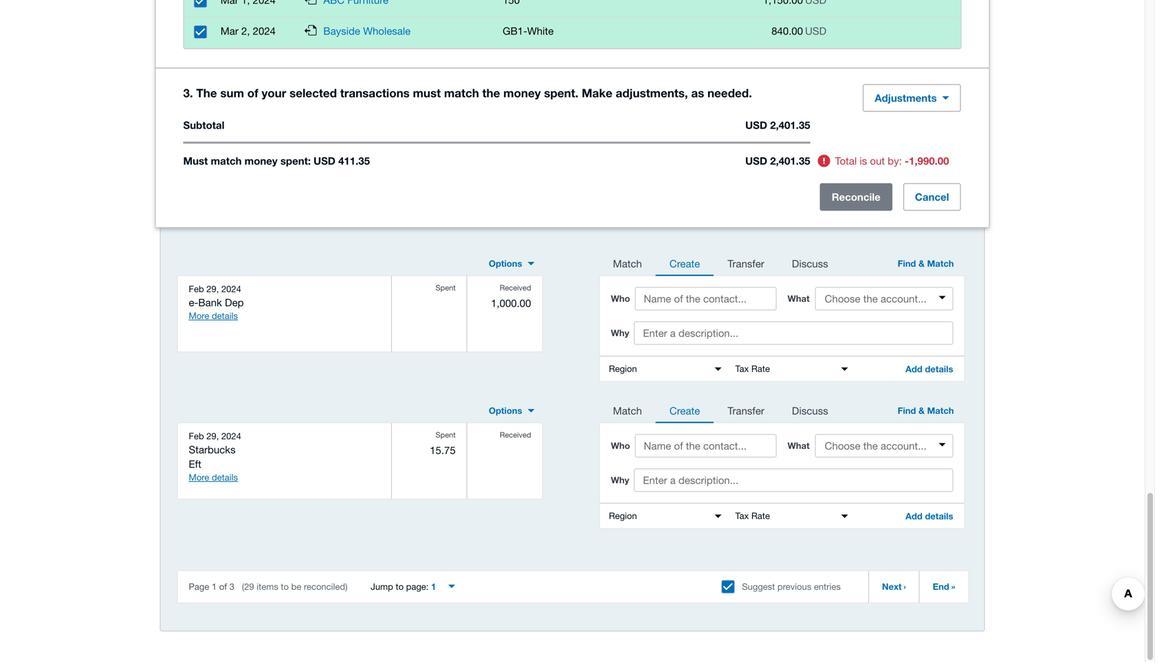 Task type: locate. For each thing, give the bounding box(es) containing it.
0 horizontal spatial of
[[219, 582, 227, 592]]

feb inside feb 29, 2024 starbucks eft more details
[[189, 431, 204, 442]]

.
[[576, 86, 579, 100]]

1 find & match link from the top
[[886, 250, 965, 276]]

Choose the account... text field
[[817, 289, 952, 309]]

1 match link from the top
[[600, 250, 656, 276]]

2024 inside feb 29, 2024 starbucks eft more details
[[221, 431, 241, 442]]

1 vertical spatial feb
[[189, 431, 204, 442]]

1 create from the top
[[670, 258, 700, 270]]

more down e-
[[189, 311, 209, 321]]

29, inside feb 29, 2024 starbucks eft more details
[[207, 431, 219, 442]]

what for starbucks
[[788, 441, 810, 451]]

0 vertical spatial spent
[[544, 86, 576, 100]]

discuss link for e-bank dep
[[779, 250, 842, 276]]

match
[[613, 258, 642, 270], [928, 258, 954, 269], [613, 405, 642, 417], [928, 406, 954, 416]]

1 vertical spatial match
[[211, 155, 242, 167]]

discuss for e-bank dep
[[792, 258, 829, 270]]

1 vertical spatial transfer
[[728, 405, 765, 417]]

0 vertical spatial more details button
[[189, 310, 238, 322]]

Choose the account... text field
[[817, 436, 952, 456]]

create for e-bank dep
[[670, 258, 700, 270]]

0 horizontal spatial to
[[281, 582, 289, 592]]

0 vertical spatial received
[[500, 283, 531, 292]]

3.
[[183, 86, 193, 100]]

1 why from the top
[[611, 328, 630, 338]]

0 vertical spatial money
[[504, 86, 541, 100]]

0 vertical spatial match
[[444, 86, 479, 100]]

0 vertical spatial what
[[788, 293, 810, 304]]

match right must
[[211, 155, 242, 167]]

2 add details from the top
[[906, 511, 954, 522]]

2 spent from the top
[[436, 431, 456, 440]]

1 vertical spatial what
[[788, 441, 810, 451]]

2 transfer from the top
[[728, 405, 765, 417]]

match left the
[[444, 86, 479, 100]]

end
[[933, 582, 950, 592]]

received
[[500, 283, 531, 292], [500, 431, 531, 440]]

find & match for starbucks
[[898, 406, 954, 416]]

create link up name of the contact... text field
[[656, 397, 714, 423]]

1 spent from the top
[[436, 283, 456, 292]]

1 who from the top
[[611, 293, 630, 304]]

0 vertical spatial find & match link
[[886, 250, 965, 276]]

mar
[[221, 25, 239, 37]]

1 vertical spatial find
[[898, 406, 917, 416]]

1 vertical spatial discuss link
[[779, 397, 842, 423]]

1 vertical spatial find & match link
[[886, 397, 965, 423]]

2 find & match link from the top
[[886, 397, 965, 423]]

0 vertical spatial more
[[189, 311, 209, 321]]

2 options button from the top
[[481, 400, 543, 422]]

gb1-
[[503, 25, 528, 37]]

white
[[528, 25, 554, 37]]

transfer link
[[714, 250, 779, 276], [714, 397, 779, 423]]

0 vertical spatial options button
[[481, 253, 543, 275]]

options for e-bank dep
[[489, 258, 522, 269]]

1 horizontal spatial to
[[396, 582, 404, 592]]

& up choose the account... text field
[[919, 258, 925, 269]]

find up choose the account... text box
[[898, 406, 917, 416]]

page
[[189, 582, 209, 592]]

transfer link up name of the contact... text field
[[714, 397, 779, 423]]

make
[[582, 86, 613, 100]]

gb1-white
[[503, 25, 563, 37]]

0 vertical spatial transfer link
[[714, 250, 779, 276]]

1 vertical spatial more details button
[[189, 472, 238, 484]]

& up choose the account... text box
[[919, 406, 925, 416]]

what for e-bank dep
[[788, 293, 810, 304]]

spent left the usd 411.35
[[281, 155, 308, 167]]

money right the
[[504, 86, 541, 100]]

match
[[444, 86, 479, 100], [211, 155, 242, 167]]

1 options button from the top
[[481, 253, 543, 275]]

2 who from the top
[[611, 441, 630, 451]]

options button for starbucks
[[481, 400, 543, 422]]

options button for e-bank dep
[[481, 253, 543, 275]]

None checkbox
[[194, 25, 207, 39]]

0 vertical spatial transfer
[[728, 258, 765, 270]]

&
[[919, 258, 925, 269], [919, 406, 925, 416]]

1 vertical spatial 2024
[[221, 284, 241, 294]]

reconcile
[[832, 191, 881, 203]]

bayside wholesale
[[324, 25, 411, 37]]

spent left the make
[[544, 86, 576, 100]]

create
[[670, 258, 700, 270], [670, 405, 700, 417]]

2 match link from the top
[[600, 397, 656, 423]]

subtotal
[[183, 119, 225, 131]]

0 vertical spatial &
[[919, 258, 925, 269]]

0 vertical spatial add details link
[[895, 357, 965, 381]]

1 vertical spatial find & match
[[898, 406, 954, 416]]

feb
[[189, 284, 204, 294], [189, 431, 204, 442]]

1 vertical spatial create
[[670, 405, 700, 417]]

feb 29, 2024 e-bank dep more details
[[189, 284, 244, 321]]

Enter a description... text field
[[634, 322, 954, 345], [634, 469, 954, 492]]

0 vertical spatial who
[[611, 293, 630, 304]]

2 29, from the top
[[207, 431, 219, 442]]

None text field
[[602, 504, 729, 529], [729, 504, 855, 529], [602, 504, 729, 529], [729, 504, 855, 529]]

why for e-bank dep
[[611, 328, 630, 338]]

find up choose the account... text field
[[898, 258, 917, 269]]

transfer
[[728, 258, 765, 270], [728, 405, 765, 417]]

1 vertical spatial discuss
[[792, 405, 829, 417]]

& for starbucks
[[919, 406, 925, 416]]

0 vertical spatial enter a description... text field
[[634, 322, 954, 345]]

options button
[[481, 253, 543, 275], [481, 400, 543, 422]]

discuss
[[792, 258, 829, 270], [792, 405, 829, 417]]

1 & from the top
[[919, 258, 925, 269]]

2 more details button from the top
[[189, 472, 238, 484]]

1 vertical spatial add details link
[[895, 504, 965, 529]]

discuss link
[[779, 250, 842, 276], [779, 397, 842, 423]]

1 29, from the top
[[207, 284, 219, 294]]

0 vertical spatial why
[[611, 328, 630, 338]]

create up name of the contact... text box
[[670, 258, 700, 270]]

add details
[[906, 364, 954, 375], [906, 511, 954, 522]]

2024 up dep
[[221, 284, 241, 294]]

transfer link up name of the contact... text box
[[714, 250, 779, 276]]

1 enter a description... text field from the top
[[634, 322, 954, 345]]

more down eft at the left bottom of the page
[[189, 472, 209, 483]]

0 vertical spatial find & match
[[898, 258, 954, 269]]

find & match
[[898, 258, 954, 269], [898, 406, 954, 416]]

0 horizontal spatial match
[[211, 155, 242, 167]]

2 create from the top
[[670, 405, 700, 417]]

0 vertical spatial spent
[[436, 283, 456, 292]]

who for starbucks
[[611, 441, 630, 451]]

1 vertical spatial usd 2,401.35
[[746, 155, 811, 167]]

transfer up name of the contact... text field
[[728, 405, 765, 417]]

feb up e-
[[189, 284, 204, 294]]

1 vertical spatial more
[[189, 472, 209, 483]]

1 what from the top
[[788, 293, 810, 304]]

1 vertical spatial options button
[[481, 400, 543, 422]]

the
[[483, 86, 500, 100]]

0 vertical spatial match link
[[600, 250, 656, 276]]

reconcile link
[[820, 183, 893, 211]]

2 why from the top
[[611, 475, 630, 486]]

1 vertical spatial options
[[489, 406, 522, 416]]

usd 2,401.35 left total
[[746, 155, 811, 167]]

adjustments,
[[616, 86, 688, 100]]

create link up name of the contact... text box
[[656, 250, 714, 276]]

2 create link from the top
[[656, 397, 714, 423]]

1 vertical spatial who
[[611, 441, 630, 451]]

transfer link for starbucks
[[714, 397, 779, 423]]

your
[[262, 86, 286, 100]]

29, for eft
[[207, 431, 219, 442]]

2 discuss link from the top
[[779, 397, 842, 423]]

is
[[860, 155, 868, 167]]

1 find from the top
[[898, 258, 917, 269]]

(
[[242, 582, 244, 592]]

transactions
[[340, 86, 410, 100]]

2 options from the top
[[489, 406, 522, 416]]

find & match up choose the account... text box
[[898, 406, 954, 416]]

page 1 of 3 ( 29 items to be reconciled)
[[189, 582, 350, 592]]

to
[[281, 582, 289, 592], [396, 582, 404, 592]]

1 vertical spatial 29,
[[207, 431, 219, 442]]

who
[[611, 293, 630, 304], [611, 441, 630, 451]]

& for e-bank dep
[[919, 258, 925, 269]]

of
[[247, 86, 258, 100], [219, 582, 227, 592]]

transfer for starbucks
[[728, 405, 765, 417]]

1 add from the top
[[906, 364, 923, 375]]

2 add from the top
[[906, 511, 923, 522]]

0 vertical spatial add details
[[906, 364, 954, 375]]

1 more from the top
[[189, 311, 209, 321]]

29,
[[207, 284, 219, 294], [207, 431, 219, 442]]

2 received from the top
[[500, 431, 531, 440]]

spent left 'received 1,000.00'
[[436, 283, 456, 292]]

2024 up starbucks
[[221, 431, 241, 442]]

money
[[504, 86, 541, 100], [245, 155, 278, 167]]

discuss for starbucks
[[792, 405, 829, 417]]

2024 inside feb 29, 2024 e-bank dep more details
[[221, 284, 241, 294]]

1 discuss link from the top
[[779, 250, 842, 276]]

create up name of the contact... text field
[[670, 405, 700, 417]]

1 horizontal spatial of
[[247, 86, 258, 100]]

spent
[[544, 86, 576, 100], [281, 155, 308, 167]]

transfer up name of the contact... text box
[[728, 258, 765, 270]]

to left be
[[281, 582, 289, 592]]

needed.
[[708, 86, 752, 100]]

find & match up choose the account... text field
[[898, 258, 954, 269]]

money right must
[[245, 155, 278, 167]]

2 find from the top
[[898, 406, 917, 416]]

why
[[611, 328, 630, 338], [611, 475, 630, 486]]

0 vertical spatial create link
[[656, 250, 714, 276]]

1 discuss from the top
[[792, 258, 829, 270]]

more details button down eft at the left bottom of the page
[[189, 472, 238, 484]]

0 vertical spatial create
[[670, 258, 700, 270]]

0 vertical spatial 2024
[[253, 25, 276, 37]]

None checkbox
[[194, 0, 207, 8], [722, 580, 735, 594], [194, 0, 207, 8], [722, 580, 735, 594]]

2 discuss from the top
[[792, 405, 829, 417]]

1 transfer link from the top
[[714, 250, 779, 276]]

0 horizontal spatial money
[[245, 155, 278, 167]]

0 vertical spatial add
[[906, 364, 923, 375]]

1 vertical spatial of
[[219, 582, 227, 592]]

1 add details from the top
[[906, 364, 954, 375]]

feb for starbucks
[[189, 431, 204, 442]]

reconciled)
[[304, 582, 348, 592]]

840.00 usd
[[772, 25, 827, 37]]

add details link
[[895, 357, 965, 381], [895, 504, 965, 529]]

2024
[[253, 25, 276, 37], [221, 284, 241, 294], [221, 431, 241, 442]]

selected
[[290, 86, 337, 100]]

1 vertical spatial &
[[919, 406, 925, 416]]

0 vertical spatial discuss
[[792, 258, 829, 270]]

None text field
[[602, 357, 729, 381], [729, 357, 855, 381], [602, 357, 729, 381], [729, 357, 855, 381]]

add details for e-bank dep
[[906, 364, 954, 375]]

0 vertical spatial 29,
[[207, 284, 219, 294]]

1 vertical spatial received
[[500, 431, 531, 440]]

received for received
[[500, 431, 531, 440]]

2 what from the top
[[788, 441, 810, 451]]

find & match link
[[886, 250, 965, 276], [886, 397, 965, 423]]

2024 right 2, at the top left of page
[[253, 25, 276, 37]]

of right sum in the left top of the page
[[247, 86, 258, 100]]

feb 29, 2024 starbucks eft more details
[[189, 431, 241, 483]]

1 transfer from the top
[[728, 258, 765, 270]]

1 vertical spatial spent
[[436, 431, 456, 440]]

find & match link up choose the account... text box
[[886, 397, 965, 423]]

more
[[189, 311, 209, 321], [189, 472, 209, 483]]

2 enter a description... text field from the top
[[634, 469, 954, 492]]

1 more details button from the top
[[189, 310, 238, 322]]

cancel
[[915, 191, 950, 203]]

to left page:
[[396, 582, 404, 592]]

previous
[[778, 582, 812, 592]]

feb inside feb 29, 2024 e-bank dep more details
[[189, 284, 204, 294]]

1 find & match from the top
[[898, 258, 954, 269]]

add
[[906, 364, 923, 375], [906, 511, 923, 522]]

add details link for e-bank dep
[[895, 357, 965, 381]]

end link
[[919, 571, 969, 603]]

find & match link up choose the account... text field
[[886, 250, 965, 276]]

0 vertical spatial find
[[898, 258, 917, 269]]

1 vertical spatial add
[[906, 511, 923, 522]]

2 transfer link from the top
[[714, 397, 779, 423]]

find
[[898, 258, 917, 269], [898, 406, 917, 416]]

2 add details link from the top
[[895, 504, 965, 529]]

2 find & match from the top
[[898, 406, 954, 416]]

1 create link from the top
[[656, 250, 714, 276]]

be
[[291, 582, 302, 592]]

spent up 15.75
[[436, 431, 456, 440]]

0 vertical spatial usd 2,401.35
[[746, 119, 811, 131]]

2 & from the top
[[919, 406, 925, 416]]

create link
[[656, 250, 714, 276], [656, 397, 714, 423]]

1 vertical spatial create link
[[656, 397, 714, 423]]

29
[[244, 582, 254, 592]]

usd 2,401.35 down needed.
[[746, 119, 811, 131]]

0 vertical spatial discuss link
[[779, 250, 842, 276]]

1 add details link from the top
[[895, 357, 965, 381]]

details
[[212, 311, 238, 321], [925, 364, 954, 375], [212, 472, 238, 483], [925, 511, 954, 522]]

2 more from the top
[[189, 472, 209, 483]]

feb up starbucks
[[189, 431, 204, 442]]

1 vertical spatial add details
[[906, 511, 954, 522]]

29, up bank
[[207, 284, 219, 294]]

1 received from the top
[[500, 283, 531, 292]]

1 vertical spatial match link
[[600, 397, 656, 423]]

of right 1
[[219, 582, 227, 592]]

Name of the contact... text field
[[635, 434, 777, 458]]

the
[[196, 86, 217, 100]]

e-
[[189, 297, 198, 309]]

1 feb from the top
[[189, 284, 204, 294]]

1 vertical spatial transfer link
[[714, 397, 779, 423]]

1 vertical spatial enter a description... text field
[[634, 469, 954, 492]]

0 horizontal spatial spent
[[281, 155, 308, 167]]

1 options from the top
[[489, 258, 522, 269]]

received inside 'received 1,000.00'
[[500, 283, 531, 292]]

received 1,000.00
[[491, 283, 531, 309]]

0 vertical spatial feb
[[189, 284, 204, 294]]

1 to from the left
[[281, 582, 289, 592]]

more details button down bank
[[189, 310, 238, 322]]

options
[[489, 258, 522, 269], [489, 406, 522, 416]]

1 vertical spatial spent
[[281, 155, 308, 167]]

2 vertical spatial 2024
[[221, 431, 241, 442]]

0 vertical spatial options
[[489, 258, 522, 269]]

adjustments button
[[863, 84, 961, 112]]

spent inside spent 15.75
[[436, 431, 456, 440]]

what
[[788, 293, 810, 304], [788, 441, 810, 451]]

29, up starbucks
[[207, 431, 219, 442]]

29, inside feb 29, 2024 e-bank dep more details
[[207, 284, 219, 294]]

more details button
[[189, 310, 238, 322], [189, 472, 238, 484]]

options for starbucks
[[489, 406, 522, 416]]

match link
[[600, 250, 656, 276], [600, 397, 656, 423]]

2 feb from the top
[[189, 431, 204, 442]]

starbucks
[[189, 444, 236, 456]]

discuss link for starbucks
[[779, 397, 842, 423]]

1 vertical spatial why
[[611, 475, 630, 486]]



Task type: describe. For each thing, give the bounding box(es) containing it.
next
[[882, 582, 902, 592]]

Name of the contact... text field
[[635, 287, 777, 311]]

adjustments
[[875, 92, 937, 104]]

out
[[870, 155, 885, 167]]

match link for e-bank dep
[[600, 250, 656, 276]]

total
[[835, 155, 857, 167]]

find & match for e-bank dep
[[898, 258, 954, 269]]

1,990.00
[[909, 155, 950, 167]]

bank
[[198, 297, 222, 309]]

match link for starbucks
[[600, 397, 656, 423]]

add for e-bank dep
[[906, 364, 923, 375]]

3. the sum of your selected transactions must match the money spent . make adjustments, as needed.
[[183, 86, 752, 100]]

add for starbucks
[[906, 511, 923, 522]]

1,000.00
[[491, 297, 531, 309]]

sum
[[220, 86, 244, 100]]

1 horizontal spatial money
[[504, 86, 541, 100]]

2,
[[241, 25, 250, 37]]

create link for e-bank dep
[[656, 250, 714, 276]]

received for received 1,000.00
[[500, 283, 531, 292]]

jump to page:
[[371, 582, 429, 592]]

1 vertical spatial money
[[245, 155, 278, 167]]

bayside
[[324, 25, 360, 37]]

usd 411.35
[[314, 155, 370, 167]]

add details for starbucks
[[906, 511, 954, 522]]

suggest
[[742, 582, 775, 592]]

2024 for mar 2, 2024
[[253, 25, 276, 37]]

dep
[[225, 297, 244, 309]]

must
[[413, 86, 441, 100]]

add details link for starbucks
[[895, 504, 965, 529]]

find & match link for starbucks
[[886, 397, 965, 423]]

more inside feb 29, 2024 starbucks eft more details
[[189, 472, 209, 483]]

cancel button
[[904, 183, 961, 211]]

details inside feb 29, 2024 starbucks eft more details
[[212, 472, 238, 483]]

enter a description... text field for e-bank dep
[[634, 322, 954, 345]]

who for e-bank dep
[[611, 293, 630, 304]]

more inside feb 29, 2024 e-bank dep more details
[[189, 311, 209, 321]]

29, for bank
[[207, 284, 219, 294]]

find for e-bank dep
[[898, 258, 917, 269]]

must
[[183, 155, 208, 167]]

spent for spent
[[436, 283, 456, 292]]

create link for starbucks
[[656, 397, 714, 423]]

mar 2, 2024
[[221, 25, 276, 37]]

must match money spent usd 411.35
[[183, 155, 370, 167]]

find for starbucks
[[898, 406, 917, 416]]

jump
[[371, 582, 393, 592]]

enter a description... text field for starbucks
[[634, 469, 954, 492]]

15.75
[[430, 444, 456, 456]]

find & match link for e-bank dep
[[886, 250, 965, 276]]

bayside wholesale link
[[324, 25, 411, 37]]

2 usd 2,401.35 from the top
[[746, 155, 811, 167]]

entries
[[814, 582, 841, 592]]

page:
[[406, 582, 429, 592]]

2024 for feb 29, 2024 starbucks eft more details
[[221, 431, 241, 442]]

why for starbucks
[[611, 475, 630, 486]]

details inside feb 29, 2024 e-bank dep more details
[[212, 311, 238, 321]]

transfer link for e-bank dep
[[714, 250, 779, 276]]

3
[[230, 582, 235, 592]]

spent 15.75
[[430, 431, 456, 456]]

wholesale
[[363, 25, 411, 37]]

-
[[905, 155, 909, 167]]

2 to from the left
[[396, 582, 404, 592]]

usd
[[806, 25, 827, 37]]

eft
[[189, 458, 201, 470]]

1 horizontal spatial match
[[444, 86, 479, 100]]

total is out by: -1,990.00
[[835, 155, 950, 167]]

transfer for e-bank dep
[[728, 258, 765, 270]]

suggest previous entries
[[742, 582, 841, 592]]

spent for spent 15.75
[[436, 431, 456, 440]]

feb for e-
[[189, 284, 204, 294]]

1
[[212, 582, 217, 592]]

1 usd 2,401.35 from the top
[[746, 119, 811, 131]]

next link
[[869, 571, 919, 603]]

as
[[692, 86, 705, 100]]

by:
[[888, 155, 902, 167]]

1 horizontal spatial spent
[[544, 86, 576, 100]]

0 vertical spatial of
[[247, 86, 258, 100]]

create for starbucks
[[670, 405, 700, 417]]

2024 for feb 29, 2024 e-bank dep more details
[[221, 284, 241, 294]]

840.00
[[772, 25, 803, 37]]

items
[[257, 582, 278, 592]]



Task type: vqa. For each thing, say whether or not it's contained in the screenshot.
'Outstanding' to the bottom
no



